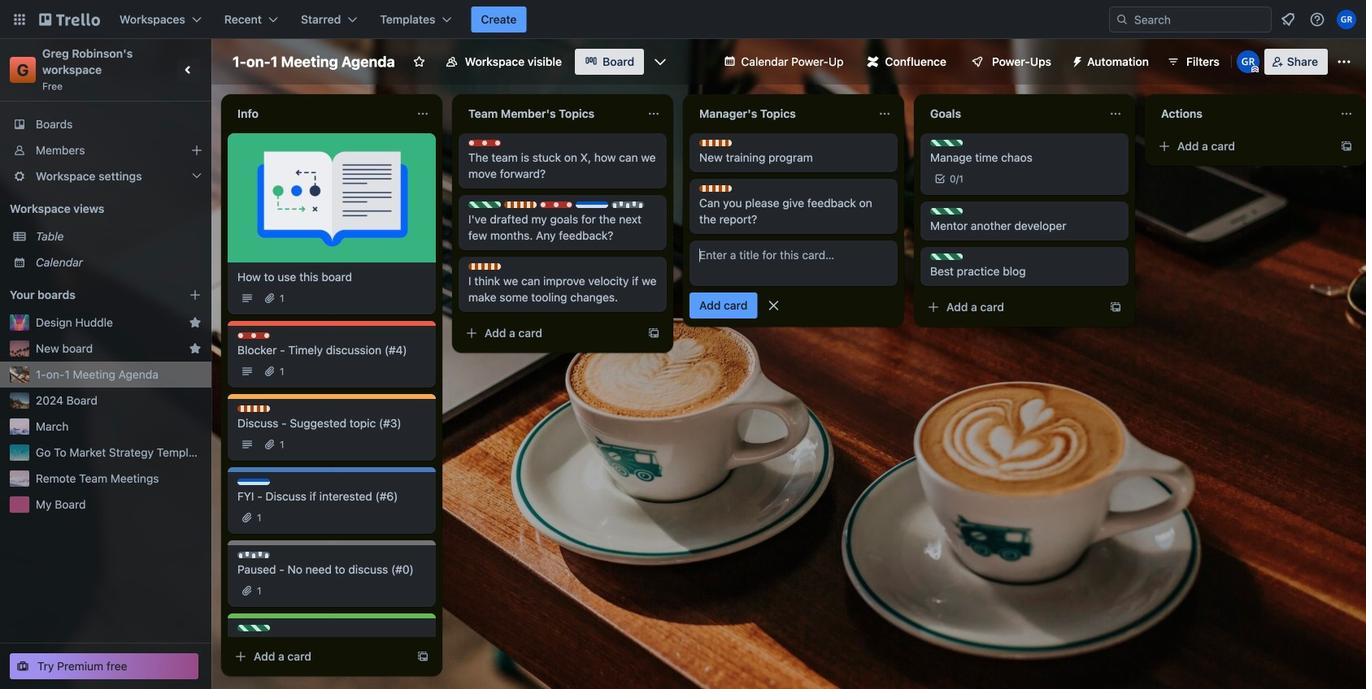 Task type: describe. For each thing, give the bounding box(es) containing it.
2 vertical spatial color: red, title: "blocker" element
[[238, 333, 270, 339]]

0 vertical spatial create from template… image
[[1341, 140, 1354, 153]]

sm image
[[1065, 49, 1088, 72]]

search image
[[1116, 13, 1129, 26]]

1 vertical spatial create from template… image
[[647, 327, 660, 340]]

Enter a title for this card… text field
[[690, 241, 898, 286]]

primary element
[[0, 0, 1367, 39]]

2 starred icon image from the top
[[189, 342, 202, 355]]

0 vertical spatial color: blue, title: "fyi" element
[[576, 202, 608, 208]]

Search field
[[1129, 8, 1271, 31]]

add board image
[[189, 289, 202, 302]]

workspace navigation collapse icon image
[[177, 59, 200, 81]]

1 vertical spatial color: red, title: "blocker" element
[[540, 202, 573, 208]]

greg robinson (gregrobinson96) image inside primary element
[[1337, 10, 1357, 29]]

Board name text field
[[225, 49, 403, 75]]

this member is an admin of this board. image
[[1252, 66, 1259, 73]]

0 notifications image
[[1279, 10, 1298, 29]]

0 horizontal spatial color: blue, title: "fyi" element
[[238, 479, 270, 486]]



Task type: vqa. For each thing, say whether or not it's contained in the screenshot.
right Beyond Imagination link
no



Task type: locate. For each thing, give the bounding box(es) containing it.
1 starred icon image from the top
[[189, 316, 202, 329]]

create from template… image
[[1341, 140, 1354, 153], [416, 651, 429, 664]]

cancel image
[[766, 298, 782, 314]]

1 vertical spatial greg robinson (gregrobinson96) image
[[1237, 50, 1260, 73]]

open information menu image
[[1310, 11, 1326, 28]]

1 vertical spatial color: blue, title: "fyi" element
[[238, 479, 270, 486]]

0 vertical spatial greg robinson (gregrobinson96) image
[[1337, 10, 1357, 29]]

None text field
[[459, 101, 641, 127], [1152, 101, 1334, 127], [459, 101, 641, 127], [1152, 101, 1334, 127]]

1 horizontal spatial create from template… image
[[1110, 301, 1123, 314]]

1 vertical spatial color: black, title: "paused" element
[[238, 552, 270, 559]]

0 horizontal spatial create from template… image
[[647, 327, 660, 340]]

0 horizontal spatial color: red, title: "blocker" element
[[238, 333, 270, 339]]

1 horizontal spatial color: black, title: "paused" element
[[612, 202, 644, 208]]

greg robinson (gregrobinson96) image right the open information menu "image" at the top
[[1337, 10, 1357, 29]]

star or unstar board image
[[413, 55, 426, 68]]

1 horizontal spatial color: red, title: "blocker" element
[[469, 140, 501, 146]]

greg robinson (gregrobinson96) image
[[1337, 10, 1357, 29], [1237, 50, 1260, 73]]

1 horizontal spatial create from template… image
[[1341, 140, 1354, 153]]

greg robinson (gregrobinson96) image down search field
[[1237, 50, 1260, 73]]

0 vertical spatial color: red, title: "blocker" element
[[469, 140, 501, 146]]

0 vertical spatial starred icon image
[[189, 316, 202, 329]]

color: orange, title: "discuss" element
[[700, 140, 732, 146], [700, 185, 732, 192], [504, 202, 537, 208], [469, 264, 501, 270], [238, 406, 270, 412]]

create from template… image
[[1110, 301, 1123, 314], [647, 327, 660, 340]]

starred icon image
[[189, 316, 202, 329], [189, 342, 202, 355]]

0 horizontal spatial create from template… image
[[416, 651, 429, 664]]

color: blue, title: "fyi" element
[[576, 202, 608, 208], [238, 479, 270, 486]]

color: black, title: "paused" element
[[612, 202, 644, 208], [238, 552, 270, 559]]

customize views image
[[652, 54, 669, 70]]

color: green, title: "goal" element
[[931, 140, 963, 146], [469, 202, 501, 208], [931, 208, 963, 215], [931, 254, 963, 260], [238, 626, 270, 632]]

2 horizontal spatial color: red, title: "blocker" element
[[540, 202, 573, 208]]

0 horizontal spatial greg robinson (gregrobinson96) image
[[1237, 50, 1260, 73]]

color: red, title: "blocker" element
[[469, 140, 501, 146], [540, 202, 573, 208], [238, 333, 270, 339]]

show menu image
[[1336, 54, 1353, 70]]

your boards with 8 items element
[[10, 286, 164, 305]]

0 horizontal spatial color: black, title: "paused" element
[[238, 552, 270, 559]]

1 vertical spatial create from template… image
[[416, 651, 429, 664]]

1 horizontal spatial greg robinson (gregrobinson96) image
[[1337, 10, 1357, 29]]

confluence icon image
[[868, 56, 879, 68]]

0 vertical spatial color: black, title: "paused" element
[[612, 202, 644, 208]]

1 vertical spatial starred icon image
[[189, 342, 202, 355]]

0 vertical spatial create from template… image
[[1110, 301, 1123, 314]]

back to home image
[[39, 7, 100, 33]]

None text field
[[228, 101, 410, 127], [690, 101, 872, 127], [921, 101, 1103, 127], [228, 101, 410, 127], [690, 101, 872, 127], [921, 101, 1103, 127]]

1 horizontal spatial color: blue, title: "fyi" element
[[576, 202, 608, 208]]



